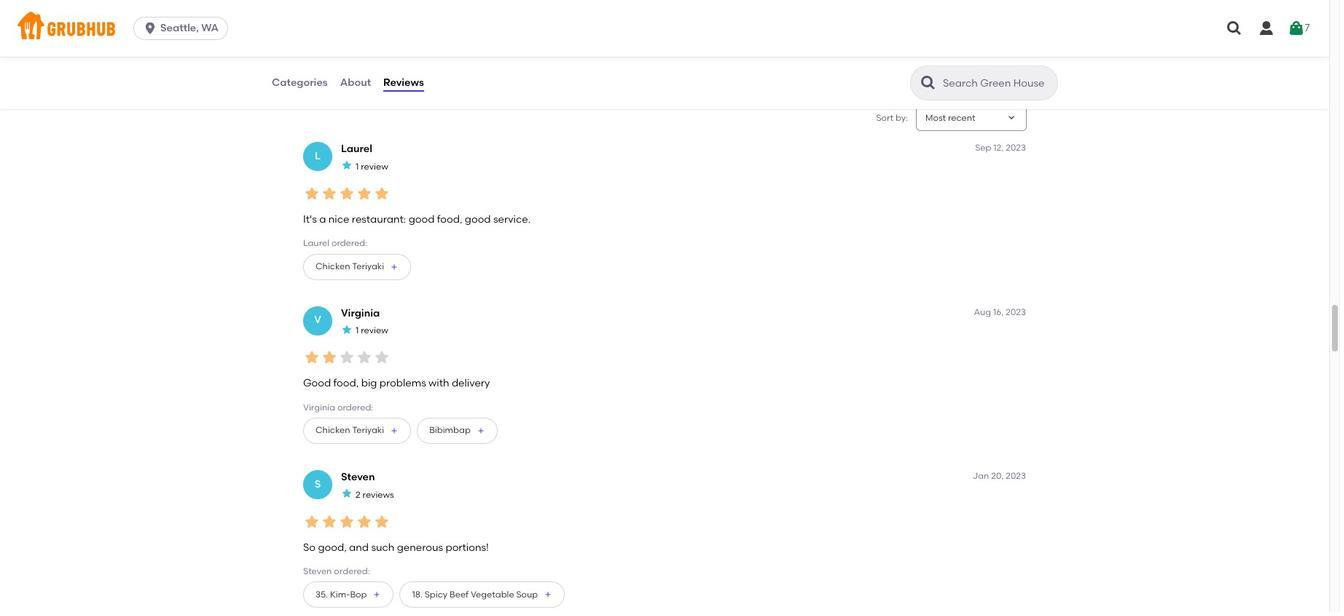 Task type: describe. For each thing, give the bounding box(es) containing it.
plus icon image for the 35. kim-bop button
[[373, 591, 381, 600]]

kim-
[[330, 590, 350, 601]]

2023 for it's a nice restaurant: good food, good service.
[[1006, 143, 1026, 153]]

about button
[[339, 57, 372, 109]]

v
[[314, 314, 321, 327]]

big
[[361, 378, 377, 390]]

seattle, wa
[[160, 22, 219, 34]]

problems
[[380, 378, 426, 390]]

review for laurel
[[361, 162, 388, 172]]

so
[[303, 542, 316, 555]]

soup
[[516, 590, 538, 601]]

bibimbap button
[[417, 418, 498, 445]]

2 reviews
[[356, 490, 394, 500]]

Sort by: field
[[926, 112, 976, 125]]

on
[[381, 40, 394, 50]]

virginia for virginia
[[341, 307, 380, 320]]

steven for steven
[[341, 472, 375, 484]]

laurel for laurel
[[341, 143, 372, 155]]

20,
[[991, 472, 1004, 482]]

and
[[349, 542, 369, 555]]

reviews
[[363, 490, 394, 500]]

on time delivery
[[381, 40, 415, 65]]

12,
[[994, 143, 1004, 153]]

portions!
[[446, 542, 489, 555]]

correct order
[[450, 40, 483, 65]]

beef
[[450, 590, 469, 601]]

search icon image
[[920, 74, 937, 92]]

caret down icon image
[[1006, 112, 1017, 124]]

35.
[[316, 590, 328, 601]]

35. kim-bop button
[[303, 583, 394, 609]]

sort
[[876, 113, 894, 123]]

ordered: for and
[[334, 567, 370, 577]]

order
[[450, 55, 473, 65]]

about
[[340, 76, 371, 89]]

review for virginia
[[361, 326, 388, 336]]

35. kim-bop
[[316, 590, 367, 601]]

main navigation navigation
[[0, 0, 1329, 57]]

nice
[[329, 213, 349, 226]]

generous
[[397, 542, 443, 555]]

good food, big problems with delivery
[[303, 378, 490, 390]]

laurel ordered:
[[303, 238, 368, 249]]

a
[[319, 213, 326, 226]]

7
[[1305, 22, 1310, 34]]

2023 for so good, and such generous portions!
[[1006, 472, 1026, 482]]

laurel for laurel ordered:
[[303, 238, 329, 249]]

1 review for virginia
[[356, 326, 388, 336]]

1 for laurel
[[356, 162, 359, 172]]

plus icon image for the bibimbap 'button'
[[476, 427, 485, 436]]

teriyaki for plus icon related to first chicken teriyaki button from the bottom of the page
[[352, 426, 384, 436]]

s
[[315, 479, 321, 491]]

2 chicken from the top
[[316, 426, 350, 436]]

aug 16, 2023
[[974, 307, 1026, 317]]

so good, and such generous portions!
[[303, 542, 489, 555]]

it's a nice restaurant: good food, good service.
[[303, 213, 531, 226]]

good
[[303, 378, 331, 390]]

bibimbap
[[429, 426, 471, 436]]



Task type: vqa. For each thing, say whether or not it's contained in the screenshot.
$7.49 Veggie Egg White Omelet Sandwich's $7.49
no



Task type: locate. For each thing, give the bounding box(es) containing it.
food,
[[437, 213, 462, 226], [333, 378, 359, 390]]

delivery right 'with'
[[452, 378, 490, 390]]

18. spicy beef vegetable soup button
[[400, 583, 565, 609]]

review up big on the left
[[361, 326, 388, 336]]

16,
[[993, 307, 1004, 317]]

chicken teriyaki button down virginia ordered:
[[303, 418, 411, 445]]

chicken
[[316, 262, 350, 272], [316, 426, 350, 436]]

1 vertical spatial steven
[[303, 567, 332, 577]]

plus icon image for 2nd chicken teriyaki button from the bottom
[[390, 263, 399, 271]]

1 right v
[[356, 326, 359, 336]]

1 review up restaurant:
[[356, 162, 388, 172]]

1 vertical spatial review
[[361, 326, 388, 336]]

0 vertical spatial virginia
[[341, 307, 380, 320]]

seattle,
[[160, 22, 199, 34]]

1 horizontal spatial laurel
[[341, 143, 372, 155]]

1 chicken teriyaki from the top
[[316, 262, 384, 272]]

laurel right l
[[341, 143, 372, 155]]

1 vertical spatial chicken teriyaki
[[316, 426, 384, 436]]

1 vertical spatial 2023
[[1006, 307, 1026, 317]]

aug
[[974, 307, 991, 317]]

0 vertical spatial 2023
[[1006, 143, 1026, 153]]

0 vertical spatial chicken
[[316, 262, 350, 272]]

star icon image
[[341, 160, 353, 171], [303, 185, 321, 202], [321, 185, 338, 202], [338, 185, 356, 202], [356, 185, 373, 202], [373, 185, 391, 202], [341, 324, 353, 336], [303, 349, 321, 367], [321, 349, 338, 367], [338, 349, 356, 367], [356, 349, 373, 367], [373, 349, 391, 367], [341, 489, 353, 500], [303, 514, 321, 531], [321, 514, 338, 531], [338, 514, 356, 531], [356, 514, 373, 531], [373, 514, 391, 531]]

1 teriyaki from the top
[[352, 262, 384, 272]]

ordered: down big on the left
[[337, 403, 373, 413]]

most recent
[[926, 113, 976, 123]]

recent
[[948, 113, 976, 123]]

chicken teriyaki button down laurel ordered:
[[303, 254, 411, 280]]

2023
[[1006, 143, 1026, 153], [1006, 307, 1026, 317], [1006, 472, 1026, 482]]

teriyaki down laurel ordered:
[[352, 262, 384, 272]]

2 2023 from the top
[[1006, 307, 1026, 317]]

restaurant:
[[352, 213, 406, 226]]

2023 for good food, big problems with delivery
[[1006, 307, 1026, 317]]

1 horizontal spatial good
[[465, 213, 491, 226]]

steven up 2
[[341, 472, 375, 484]]

0 vertical spatial ordered:
[[332, 238, 368, 249]]

such
[[371, 542, 395, 555]]

plus icon image
[[390, 263, 399, 271], [390, 427, 399, 436], [476, 427, 485, 436], [373, 591, 381, 600], [544, 591, 553, 600]]

plus icon image right bibimbap
[[476, 427, 485, 436]]

good
[[409, 213, 435, 226], [465, 213, 491, 226]]

0 vertical spatial review
[[361, 162, 388, 172]]

1
[[356, 162, 359, 172], [356, 326, 359, 336]]

2 good from the left
[[465, 213, 491, 226]]

1 horizontal spatial delivery
[[452, 378, 490, 390]]

wa
[[201, 22, 219, 34]]

1 vertical spatial chicken teriyaki button
[[303, 418, 411, 445]]

reviews button
[[383, 57, 425, 109]]

2023 right 20,
[[1006, 472, 1026, 482]]

virginia ordered:
[[303, 403, 373, 413]]

0 vertical spatial teriyaki
[[352, 262, 384, 272]]

2 chicken teriyaki from the top
[[316, 426, 384, 436]]

delivery down "time"
[[381, 55, 414, 65]]

18.
[[412, 590, 423, 601]]

0 vertical spatial laurel
[[341, 143, 372, 155]]

svg image
[[1226, 20, 1243, 37], [1258, 20, 1275, 37], [1287, 20, 1305, 37], [143, 21, 158, 36]]

plus icon image inside the 35. kim-bop button
[[373, 591, 381, 600]]

2023 right 12,
[[1006, 143, 1026, 153]]

ordered: up the 35. kim-bop button
[[334, 567, 370, 577]]

review
[[361, 162, 388, 172], [361, 326, 388, 336]]

18. spicy beef vegetable soup
[[412, 590, 538, 601]]

food, left service.
[[437, 213, 462, 226]]

1 horizontal spatial steven
[[341, 472, 375, 484]]

chicken teriyaki down virginia ordered:
[[316, 426, 384, 436]]

2 review from the top
[[361, 326, 388, 336]]

2 1 from the top
[[356, 326, 359, 336]]

steven for steven ordered:
[[303, 567, 332, 577]]

1 good from the left
[[409, 213, 435, 226]]

0 vertical spatial food,
[[437, 213, 462, 226]]

review up restaurant:
[[361, 162, 388, 172]]

0 horizontal spatial virginia
[[303, 403, 335, 413]]

plus icon image inside the bibimbap 'button'
[[476, 427, 485, 436]]

1 vertical spatial virginia
[[303, 403, 335, 413]]

plus icon image inside 18. spicy beef vegetable soup button
[[544, 591, 553, 600]]

chicken teriyaki for first chicken teriyaki button from the bottom of the page
[[316, 426, 384, 436]]

1 chicken teriyaki button from the top
[[303, 254, 411, 280]]

categories
[[272, 76, 328, 89]]

l
[[315, 150, 321, 162]]

chicken teriyaki button
[[303, 254, 411, 280], [303, 418, 411, 445]]

0 vertical spatial chicken teriyaki button
[[303, 254, 411, 280]]

it's
[[303, 213, 317, 226]]

plus icon image right bop
[[373, 591, 381, 600]]

2
[[356, 490, 361, 500]]

virginia for virginia ordered:
[[303, 403, 335, 413]]

1 review from the top
[[361, 162, 388, 172]]

laurel
[[341, 143, 372, 155], [303, 238, 329, 249]]

0 vertical spatial 1
[[356, 162, 359, 172]]

1 vertical spatial 1
[[356, 326, 359, 336]]

chicken down laurel ordered:
[[316, 262, 350, 272]]

1 vertical spatial laurel
[[303, 238, 329, 249]]

chicken down virginia ordered:
[[316, 426, 350, 436]]

ordered:
[[332, 238, 368, 249], [337, 403, 373, 413], [334, 567, 370, 577]]

0 vertical spatial 1 review
[[356, 162, 388, 172]]

teriyaki
[[352, 262, 384, 272], [352, 426, 384, 436]]

plus icon image right soup
[[544, 591, 553, 600]]

1 right l
[[356, 162, 359, 172]]

1 review up big on the left
[[356, 326, 388, 336]]

svg image inside seattle, wa button
[[143, 21, 158, 36]]

chicken teriyaki for 2nd chicken teriyaki button from the bottom
[[316, 262, 384, 272]]

teriyaki for plus icon for 2nd chicken teriyaki button from the bottom
[[352, 262, 384, 272]]

good left service.
[[465, 213, 491, 226]]

ordered: down nice
[[332, 238, 368, 249]]

virginia right v
[[341, 307, 380, 320]]

0 vertical spatial delivery
[[381, 55, 414, 65]]

with
[[429, 378, 449, 390]]

svg image inside 7 button
[[1287, 20, 1305, 37]]

1 chicken from the top
[[316, 262, 350, 272]]

steven ordered:
[[303, 567, 370, 577]]

2 teriyaki from the top
[[352, 426, 384, 436]]

7 button
[[1287, 15, 1310, 42]]

seattle, wa button
[[133, 17, 234, 40]]

ordered: for big
[[337, 403, 373, 413]]

3 2023 from the top
[[1006, 472, 1026, 482]]

sort by:
[[876, 113, 908, 123]]

plus icon image for 18. spicy beef vegetable soup button
[[544, 591, 553, 600]]

reviews
[[383, 76, 424, 89]]

1 horizontal spatial food,
[[437, 213, 462, 226]]

1 vertical spatial ordered:
[[337, 403, 373, 413]]

1 vertical spatial food,
[[333, 378, 359, 390]]

2 vertical spatial ordered:
[[334, 567, 370, 577]]

1 1 review from the top
[[356, 162, 388, 172]]

time
[[396, 40, 415, 50]]

sep
[[975, 143, 991, 153]]

most
[[926, 113, 946, 123]]

0 vertical spatial steven
[[341, 472, 375, 484]]

jan
[[973, 472, 989, 482]]

good,
[[318, 542, 347, 555]]

plus icon image down restaurant:
[[390, 263, 399, 271]]

Search Green House search field
[[942, 77, 1053, 90]]

2 vertical spatial 2023
[[1006, 472, 1026, 482]]

good right restaurant:
[[409, 213, 435, 226]]

spicy
[[425, 590, 448, 601]]

virginia down good
[[303, 403, 335, 413]]

sep 12, 2023
[[975, 143, 1026, 153]]

steven
[[341, 472, 375, 484], [303, 567, 332, 577]]

laurel down it's
[[303, 238, 329, 249]]

0 horizontal spatial delivery
[[381, 55, 414, 65]]

2023 right 16,
[[1006, 307, 1026, 317]]

0 horizontal spatial laurel
[[303, 238, 329, 249]]

virginia
[[341, 307, 380, 320], [303, 403, 335, 413]]

delivery inside on time delivery
[[381, 55, 414, 65]]

1 horizontal spatial virginia
[[341, 307, 380, 320]]

categories button
[[271, 57, 328, 109]]

service.
[[493, 213, 531, 226]]

2 1 review from the top
[[356, 326, 388, 336]]

2 chicken teriyaki button from the top
[[303, 418, 411, 445]]

1 vertical spatial delivery
[[452, 378, 490, 390]]

chicken teriyaki down laurel ordered:
[[316, 262, 384, 272]]

delivery
[[381, 55, 414, 65], [452, 378, 490, 390]]

1 2023 from the top
[[1006, 143, 1026, 153]]

bop
[[350, 590, 367, 601]]

correct
[[450, 40, 483, 50]]

0 horizontal spatial food,
[[333, 378, 359, 390]]

ordered: for nice
[[332, 238, 368, 249]]

food, left big on the left
[[333, 378, 359, 390]]

vegetable
[[471, 590, 514, 601]]

1 1 from the top
[[356, 162, 359, 172]]

by:
[[896, 113, 908, 123]]

1 review
[[356, 162, 388, 172], [356, 326, 388, 336]]

steven up 35. on the bottom of the page
[[303, 567, 332, 577]]

1 review for laurel
[[356, 162, 388, 172]]

1 for virginia
[[356, 326, 359, 336]]

chicken teriyaki
[[316, 262, 384, 272], [316, 426, 384, 436]]

1 vertical spatial 1 review
[[356, 326, 388, 336]]

1 vertical spatial teriyaki
[[352, 426, 384, 436]]

0 horizontal spatial good
[[409, 213, 435, 226]]

jan 20, 2023
[[973, 472, 1026, 482]]

plus icon image down 'good food, big problems with delivery'
[[390, 427, 399, 436]]

teriyaki down virginia ordered:
[[352, 426, 384, 436]]

0 vertical spatial chicken teriyaki
[[316, 262, 384, 272]]

0 horizontal spatial steven
[[303, 567, 332, 577]]

plus icon image for first chicken teriyaki button from the bottom of the page
[[390, 427, 399, 436]]

1 vertical spatial chicken
[[316, 426, 350, 436]]



